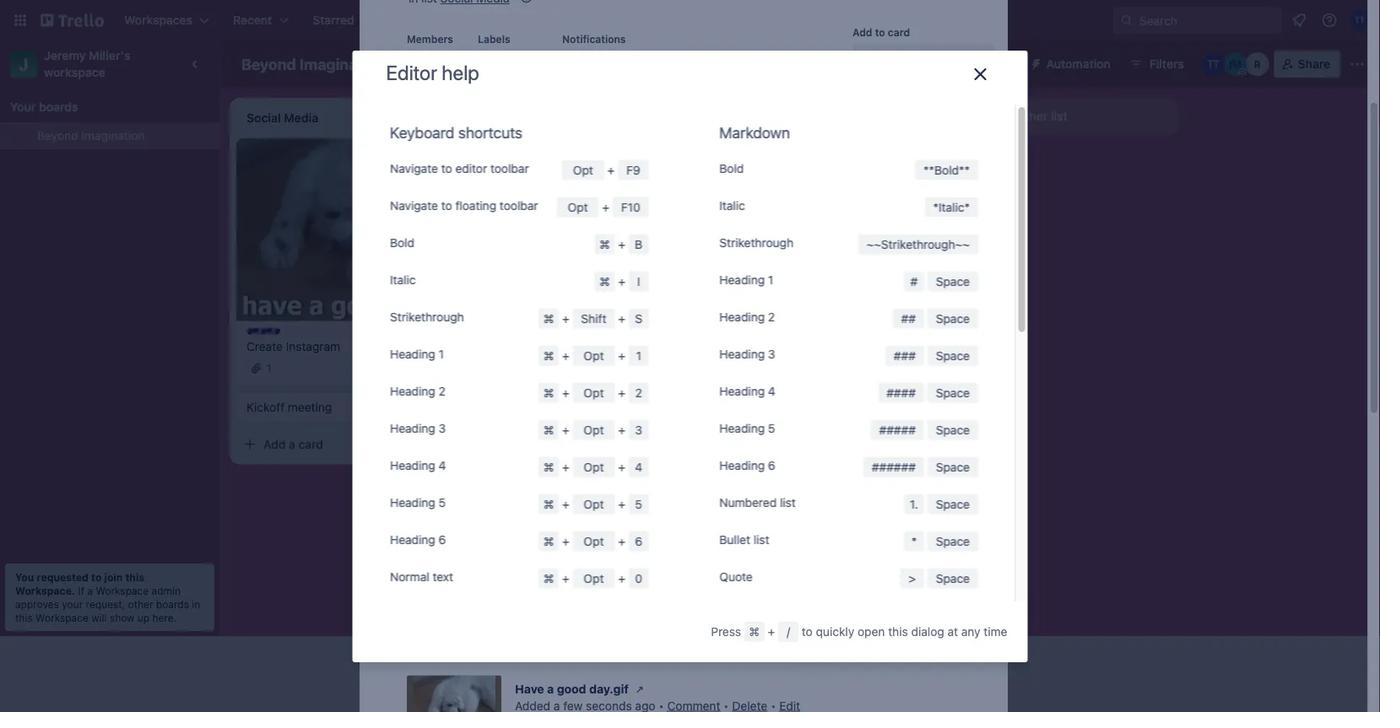 Task type: locate. For each thing, give the bounding box(es) containing it.
1 horizontal spatial add a card
[[503, 194, 563, 208]]

add button
[[795, 637, 837, 664]]

0 horizontal spatial heading 6
[[390, 533, 446, 547]]

italic
[[719, 199, 745, 212], [938, 200, 964, 214], [390, 273, 415, 287]]

1 horizontal spatial sm image
[[858, 422, 875, 439]]

members up star or unstar board icon
[[407, 33, 453, 45]]

add to card
[[853, 27, 910, 38]]

power- inside add power-ups link
[[905, 287, 945, 301]]

power-ups up add another list
[[947, 57, 1009, 71]]

fields
[[926, 219, 959, 233]]

navigate
[[390, 161, 438, 175], [390, 199, 438, 212]]

0 vertical spatial toolbar
[[490, 161, 529, 175]]

kickoff meeting
[[246, 400, 332, 414]]

1 vertical spatial workspace
[[96, 585, 149, 597]]

space for ######
[[935, 460, 969, 474]]

day.gif
[[589, 682, 629, 696]]

a down kickoff meeting
[[289, 437, 295, 451]]

⌘ + left + 2
[[543, 386, 572, 400]]

power- up ## at the top right
[[905, 287, 945, 301]]

beyond imagination
[[241, 55, 385, 73], [37, 129, 145, 143]]

add inside add button
[[805, 644, 827, 657]]

normal text
[[390, 570, 453, 584]]

add left '#'
[[880, 287, 902, 301]]

color: purple, title: none image
[[246, 328, 280, 335]]

opt left + 4
[[583, 460, 603, 474]]

~~ down custom
[[866, 237, 881, 251]]

⌘ + down ⌘ + shift + s in the top left of the page
[[543, 349, 572, 363]]

card
[[888, 27, 910, 38], [778, 153, 803, 167], [538, 194, 563, 208], [298, 437, 323, 451]]

heading 6 for ######
[[719, 459, 775, 472]]

3 for ###
[[768, 347, 775, 361]]

make template link
[[853, 485, 994, 512]]

to right media
[[614, 201, 625, 215]]

heading 3 for ###
[[719, 347, 775, 361]]

+ left + 6 on the bottom left of page
[[562, 535, 569, 548]]

terry turtle (terryturtle) image
[[407, 51, 434, 78], [425, 358, 446, 379]]

2 vertical spatial list
[[753, 533, 769, 547]]

* for * italic *
[[933, 200, 938, 214]]

add up ####
[[880, 356, 902, 370]]

bold down navigate to floating toolbar
[[390, 236, 414, 250]]

⌘ left shift
[[543, 312, 554, 326]]

1 horizontal spatial bold
[[719, 161, 744, 175]]

+ left + 2
[[562, 386, 569, 400]]

0 horizontal spatial 4
[[438, 459, 446, 472]]

sm image inside the move link
[[858, 422, 875, 439]]

2 vertical spatial sm image
[[631, 681, 648, 698]]

terry turtle (terryturtle) image left r
[[1202, 52, 1225, 76]]

attachment
[[880, 186, 945, 200]]

create up labels at the top left of page
[[500, 13, 537, 27]]

imagination down your boards with 1 items element at the left top of page
[[81, 129, 145, 143]]

0 vertical spatial list
[[1051, 109, 1068, 123]]

sm image inside 'copy' link
[[858, 456, 875, 473]]

5
[[768, 421, 775, 435], [438, 496, 445, 510], [635, 497, 642, 511]]

0 horizontal spatial members
[[407, 33, 453, 45]]

6 up numbered list
[[768, 459, 775, 472]]

2 for ⌘
[[438, 384, 445, 398]]

share left show menu "icon"
[[1298, 57, 1330, 71]]

space right >
[[935, 572, 969, 586]]

0 vertical spatial heading 3
[[719, 347, 775, 361]]

**
[[923, 163, 934, 177], [959, 163, 969, 177]]

0 horizontal spatial 5
[[438, 496, 445, 510]]

create from template… image
[[912, 154, 925, 167], [432, 438, 446, 451]]

if a workspace admin approves your request, other boards in this workspace will show up here.
[[15, 585, 200, 624]]

6 for ⌘
[[438, 533, 446, 547]]

attachment button
[[853, 179, 994, 206]]

your
[[62, 598, 83, 610]]

⌘ + for + 0
[[543, 572, 572, 586]]

⌘ + for + 6
[[543, 535, 572, 548]]

1
[[768, 273, 773, 287], [438, 347, 444, 361], [636, 349, 641, 363], [267, 362, 271, 374]]

3 space from the top
[[935, 349, 969, 363]]

add a card button down kickoff meeting link
[[236, 431, 425, 458]]

1 horizontal spatial this
[[125, 571, 144, 583]]

⌘ down ⌘ + shift + s in the top left of the page
[[543, 349, 554, 363]]

0 horizontal spatial heading 2
[[390, 384, 445, 398]]

sm image
[[518, 0, 535, 7], [1023, 51, 1046, 74], [858, 422, 875, 439]]

0 horizontal spatial boards
[[39, 100, 78, 114]]

⌘ left + 6 on the bottom left of page
[[543, 535, 554, 548]]

1 horizontal spatial *
[[933, 200, 938, 214]]

meeting
[[288, 400, 332, 414]]

bold up attachment button
[[934, 163, 959, 177]]

join
[[104, 571, 123, 583]]

0 vertical spatial another
[[1005, 109, 1048, 123]]

heading 5 up numbered
[[719, 421, 775, 435]]

opt for + 3
[[583, 423, 603, 437]]

italic for ⌘
[[390, 273, 415, 287]]

add
[[853, 27, 872, 38], [979, 109, 1002, 123], [743, 153, 765, 167], [503, 194, 525, 208], [880, 287, 902, 301], [880, 356, 902, 370], [263, 437, 286, 451], [805, 644, 827, 657]]

open information menu image
[[1321, 12, 1338, 29]]

share button down 0 notifications icon
[[1274, 51, 1340, 78]]

space for ###
[[935, 349, 969, 363]]

navigate for navigate to floating toolbar
[[390, 199, 438, 212]]

add a card button down thinking link
[[476, 187, 665, 214]]

⌘ left + 4
[[543, 460, 554, 474]]

3
[[768, 347, 775, 361], [438, 421, 445, 435], [635, 423, 642, 437]]

sm image
[[858, 49, 875, 66], [858, 456, 875, 473], [631, 681, 648, 698]]

1 vertical spatial sm image
[[1023, 51, 1046, 74]]

add inside add another list button
[[979, 109, 1002, 123]]

strikethrough for ~~
[[719, 236, 793, 250]]

#####
[[879, 423, 915, 437]]

⌘ + left + 4
[[543, 460, 572, 474]]

2 ** from the left
[[959, 163, 969, 177]]

+ f9
[[604, 163, 640, 177]]

0 horizontal spatial heading 5
[[390, 496, 445, 510]]

0 horizontal spatial ~~
[[866, 237, 881, 251]]

search image
[[1120, 14, 1134, 27]]

f9
[[626, 163, 640, 177]]

power-
[[947, 57, 987, 71], [853, 263, 888, 275], [905, 287, 945, 301]]

0 horizontal spatial add a card button
[[236, 431, 425, 458]]

space for ####
[[935, 386, 969, 400]]

1 horizontal spatial list
[[780, 496, 795, 510]]

Search field
[[1134, 8, 1281, 33]]

space for #####
[[935, 423, 969, 437]]

0 vertical spatial ups
[[987, 57, 1009, 71]]

bold
[[719, 161, 744, 175], [934, 163, 959, 177], [390, 236, 414, 250]]

shortcuts
[[458, 123, 522, 141]]

jeremy miller (jeremymiller198) image
[[1224, 52, 1247, 76]]

a for top add a card button
[[768, 153, 775, 167]]

approves
[[15, 598, 59, 610]]

power-ups left '#'
[[853, 263, 907, 275]]

move link
[[853, 417, 994, 444]]

0 vertical spatial share
[[1298, 57, 1330, 71]]

0 vertical spatial heading 1
[[719, 273, 773, 287]]

editor help
[[386, 61, 479, 84]]

add another list
[[979, 109, 1068, 123]]

opt for + 0
[[583, 572, 603, 586]]

heading 1 for ⌘
[[390, 347, 444, 361]]

show menu image
[[1349, 56, 1366, 73]]

0 horizontal spatial beyond imagination
[[37, 129, 145, 143]]

f10
[[621, 200, 640, 214]]

2 vertical spatial ups
[[945, 287, 967, 301]]

2 horizontal spatial workspace
[[458, 57, 520, 71]]

6 for ######
[[768, 459, 775, 472]]

######
[[872, 460, 915, 474]]

0 horizontal spatial **
[[923, 163, 934, 177]]

ups left '#'
[[888, 263, 907, 275]]

1 vertical spatial beyond imagination
[[37, 129, 145, 143]]

a inside if a workspace admin approves your request, other boards in this workspace will show up here.
[[87, 585, 93, 597]]

1 navigate from the top
[[390, 161, 438, 175]]

power-ups inside button
[[947, 57, 1009, 71]]

space up template
[[935, 460, 969, 474]]

custom
[[880, 219, 923, 233]]

0 vertical spatial share button
[[1274, 51, 1340, 78]]

4 for ⌘
[[438, 459, 446, 472]]

opt left + 0
[[583, 572, 603, 586]]

7 space from the top
[[935, 497, 969, 511]]

* up fields
[[933, 200, 938, 214]]

0 vertical spatial automation
[[1046, 57, 1111, 71]]

1 vertical spatial share button
[[853, 560, 994, 587]]

space for #
[[935, 275, 969, 288]]

0 notifications image
[[1289, 10, 1309, 30]]

⌘ for 4
[[543, 460, 554, 474]]

heading 5
[[719, 421, 775, 435], [390, 496, 445, 510]]

heading 3 for ⌘
[[390, 421, 445, 435]]

space right the ###
[[935, 349, 969, 363]]

Main content area, start typing to enter text. text field
[[425, 198, 820, 571]]

sm image up the visible
[[518, 0, 535, 7]]

add power-ups link
[[853, 281, 994, 308]]

* down 1.
[[911, 535, 916, 548]]

0 vertical spatial this
[[125, 571, 144, 583]]

2 vertical spatial this
[[888, 625, 908, 639]]

text
[[432, 570, 453, 584]]

add down close help dialog icon
[[979, 109, 1002, 123]]

** up * italic * at the right top
[[959, 163, 969, 177]]

⌘ left + 3
[[543, 423, 554, 437]]

opt left + 5
[[583, 497, 603, 511]]

2 horizontal spatial 3
[[768, 347, 775, 361]]

1 vertical spatial navigate
[[390, 199, 438, 212]]

link image
[[590, 151, 610, 171]]

6 space from the top
[[935, 460, 969, 474]]

5 for #####
[[768, 421, 775, 435]]

0 horizontal spatial 3
[[438, 421, 445, 435]]

+ left + 5
[[562, 497, 569, 511]]

0 horizontal spatial workspace
[[35, 612, 88, 624]]

⌘ left + 5
[[543, 497, 554, 511]]

0 vertical spatial sm image
[[858, 49, 875, 66]]

heading 6 up normal text in the left of the page
[[390, 533, 446, 547]]

2 for ##
[[768, 310, 775, 324]]

create down color: purple, title: none icon in the left top of the page
[[246, 339, 283, 353]]

⌘ for 3
[[543, 423, 554, 437]]

0 horizontal spatial list
[[753, 533, 769, 547]]

+
[[607, 163, 614, 177], [602, 200, 609, 214], [618, 237, 625, 251], [618, 275, 625, 288], [562, 312, 569, 326], [618, 312, 625, 326], [562, 349, 569, 363], [618, 349, 625, 363], [562, 386, 569, 400], [618, 386, 625, 400], [562, 423, 569, 437], [618, 423, 625, 437], [562, 460, 569, 474], [618, 460, 625, 474], [562, 497, 569, 511], [618, 497, 625, 511], [562, 535, 569, 548], [618, 535, 625, 548], [562, 572, 569, 586], [618, 572, 625, 586], [768, 625, 775, 639]]

to left editor
[[441, 161, 452, 175]]

navigate to editor toolbar
[[390, 161, 529, 175]]

0 vertical spatial create from template… image
[[912, 154, 925, 167]]

0 horizontal spatial another
[[499, 201, 541, 215]]

heading 6 for ⌘
[[390, 533, 446, 547]]

0 vertical spatial terry turtle (terryturtle) image
[[1350, 10, 1370, 30]]

add down markdown
[[743, 153, 765, 167]]

1 horizontal spatial automation
[[1046, 57, 1111, 71]]

a down markdown
[[768, 153, 775, 167]]

bold down markdown
[[719, 161, 744, 175]]

editor
[[455, 161, 487, 175]]

heading 4
[[719, 384, 775, 398], [390, 459, 446, 472]]

0 horizontal spatial create from template… image
[[432, 438, 446, 451]]

color: purple, title: none image
[[478, 51, 518, 78]]

2 horizontal spatial 2
[[768, 310, 775, 324]]

close help dialog image
[[970, 64, 991, 84]]

r
[[1254, 58, 1261, 70]]

heading 5 up normal text in the left of the page
[[390, 496, 445, 510]]

+ 2
[[614, 386, 642, 400]]

automation up the ###
[[853, 330, 910, 342]]

2 navigate from the top
[[390, 199, 438, 212]]

⌘ + shift + s
[[543, 312, 642, 326]]

r button
[[1246, 52, 1269, 76]]

editor help dialog
[[352, 51, 1028, 712]]

filters button
[[1124, 51, 1189, 78]]

create for create instagram
[[246, 339, 283, 353]]

5 space from the top
[[935, 423, 969, 437]]

floating
[[455, 199, 496, 212]]

sm image inside members link
[[858, 49, 875, 66]]

0 horizontal spatial 2
[[438, 384, 445, 398]]

5 up text
[[438, 496, 445, 510]]

9 space from the top
[[935, 572, 969, 586]]

4 space from the top
[[935, 386, 969, 400]]

opt left the image
[[573, 163, 593, 177]]

0 horizontal spatial sm image
[[518, 0, 535, 7]]

5 down + 4
[[635, 497, 642, 511]]

create instagram link
[[246, 338, 442, 355]]

power-ups button
[[914, 51, 1019, 78]]

1 vertical spatial heading 3
[[390, 421, 445, 435]]

+ left /
[[768, 625, 775, 639]]

sm image inside automation button
[[1023, 51, 1046, 74]]

1 vertical spatial this
[[15, 612, 33, 624]]

create from template… image for the bottommost add a card button
[[432, 438, 446, 451]]

1 space from the top
[[935, 275, 969, 288]]

in
[[192, 598, 200, 610]]

0 vertical spatial sm image
[[518, 0, 535, 7]]

1 vertical spatial sm image
[[858, 456, 875, 473]]

0 vertical spatial heading 4
[[719, 384, 775, 398]]

opt left + 1
[[583, 349, 603, 363]]

a for the bottommost add a card button
[[289, 437, 295, 451]]

2 space from the top
[[935, 312, 969, 326]]

primary element
[[0, 0, 1380, 41]]

kickoff meeting link
[[246, 399, 442, 416]]

space up 'copy' link
[[935, 423, 969, 437]]

Board name text field
[[233, 51, 394, 78]]

sm image right day.gif
[[631, 681, 648, 698]]

0 vertical spatial imagination
[[300, 55, 385, 73]]

⌘ + left i
[[599, 275, 628, 288]]

imagination inside board name text field
[[300, 55, 385, 73]]

italic ⌘i image
[[487, 151, 507, 171]]

opt for + 1
[[583, 349, 603, 363]]

2 vertical spatial add a card
[[263, 437, 323, 451]]

1 vertical spatial heading 1
[[390, 347, 444, 361]]

card down meeting
[[298, 437, 323, 451]]

members down the add to card
[[880, 51, 932, 65]]

+ 3
[[614, 423, 642, 437]]

⌘
[[599, 237, 610, 251], [599, 275, 610, 288], [543, 312, 554, 326], [543, 349, 554, 363], [543, 386, 554, 400], [543, 423, 554, 437], [543, 460, 554, 474], [543, 497, 554, 511], [543, 535, 554, 548], [543, 572, 554, 586], [749, 625, 760, 639]]

1 horizontal spatial create from template… image
[[912, 154, 925, 167]]

this right open
[[888, 625, 908, 639]]

create for create
[[500, 13, 537, 27]]

heading 5 for ⌘
[[390, 496, 445, 510]]

imagination
[[300, 55, 385, 73], [81, 129, 145, 143]]

actions
[[853, 400, 890, 412]]

add a card down kickoff meeting
[[263, 437, 323, 451]]

2 horizontal spatial sm image
[[1023, 51, 1046, 74]]

time
[[984, 625, 1007, 639]]

add up members link
[[853, 27, 872, 38]]

0 horizontal spatial add a card
[[263, 437, 323, 451]]

2 horizontal spatial power-
[[947, 57, 987, 71]]

1 horizontal spatial boards
[[156, 598, 189, 610]]

a right the have
[[547, 682, 554, 696]]

⌘ + b
[[599, 237, 642, 251]]

1 vertical spatial list
[[780, 496, 795, 510]]

+ left f9
[[607, 163, 614, 177]]

⌘ + for + 1
[[543, 349, 572, 363]]

2 vertical spatial sm image
[[858, 422, 875, 439]]

numbered list
[[719, 496, 795, 510]]

⌘ + left + 3
[[543, 423, 572, 437]]

good
[[557, 682, 586, 696]]

1 horizontal spatial another
[[1005, 109, 1048, 123]]

sm image up add another list
[[1023, 51, 1046, 74]]

1 horizontal spatial heading 5
[[719, 421, 775, 435]]

create
[[500, 13, 537, 27], [246, 339, 283, 353]]

1 horizontal spatial imagination
[[300, 55, 385, 73]]

space for >
[[935, 572, 969, 586]]

toolbar right add
[[499, 199, 538, 212]]

sm image down the add to card
[[858, 49, 875, 66]]

list inside button
[[1051, 109, 1068, 123]]

list right the bullet
[[753, 533, 769, 547]]

workspace visible
[[458, 57, 559, 71]]

0 horizontal spatial automation
[[853, 330, 910, 342]]

add inside add power-ups link
[[880, 287, 902, 301]]

0 vertical spatial workspace
[[458, 57, 520, 71]]

toolbar down the color: bold red, title: "thoughts" element
[[490, 161, 529, 175]]

thinking link
[[486, 155, 682, 172]]

editor toolbar toolbar
[[415, 147, 831, 174]]

toolbar for navigate to editor toolbar
[[490, 161, 529, 175]]

press
[[711, 625, 741, 639]]

this
[[125, 571, 144, 583], [15, 612, 33, 624], [888, 625, 908, 639]]

1 horizontal spatial heading 2
[[719, 310, 775, 324]]

quickly
[[816, 625, 854, 639]]

0 horizontal spatial *
[[911, 535, 916, 548]]

boards down admin
[[156, 598, 189, 610]]

your boards
[[10, 100, 78, 114]]

shift
[[581, 312, 606, 326]]

add a card down markdown
[[743, 153, 803, 167]]

add down quickly
[[805, 644, 827, 657]]

another inside button
[[1005, 109, 1048, 123]]

thinking
[[486, 157, 533, 171]]

opt left + 2
[[583, 386, 603, 400]]

0 vertical spatial heading 2
[[719, 310, 775, 324]]

⌘ for 6
[[543, 535, 554, 548]]

1 horizontal spatial ups
[[945, 287, 967, 301]]

2 horizontal spatial this
[[888, 625, 908, 639]]

terry turtle (terryturtle) image
[[1350, 10, 1370, 30], [1202, 52, 1225, 76]]

this inside 'you requested to join this workspace.'
[[125, 571, 144, 583]]

1 vertical spatial heading 5
[[390, 496, 445, 510]]

copy link
[[853, 451, 994, 478]]

space down template
[[935, 535, 969, 548]]

sm image for automation
[[1023, 51, 1046, 74]]

beyond
[[241, 55, 296, 73], [37, 129, 78, 143]]

list
[[1051, 109, 1068, 123], [780, 496, 795, 510], [753, 533, 769, 547]]

0 horizontal spatial beyond
[[37, 129, 78, 143]]

opt for + 4
[[583, 460, 603, 474]]

add a card
[[743, 153, 803, 167], [503, 194, 563, 208], [263, 437, 323, 451]]

ups up add another list
[[987, 57, 1009, 71]]

2 horizontal spatial list
[[1051, 109, 1068, 123]]

6 up 0
[[635, 535, 642, 548]]

8 space from the top
[[935, 535, 969, 548]]

share down archive in the bottom of the page
[[880, 566, 912, 580]]

1.
[[909, 497, 918, 511]]

0 horizontal spatial create
[[246, 339, 283, 353]]

⌘ + left + 0
[[543, 572, 572, 586]]

2 horizontal spatial add a card button
[[716, 147, 905, 174]]

space down add button button
[[935, 386, 969, 400]]

list for 1.
[[780, 496, 795, 510]]

4
[[768, 384, 775, 398], [438, 459, 446, 472], [635, 460, 642, 474]]

1 vertical spatial ups
[[888, 263, 907, 275]]

power- inside button
[[947, 57, 987, 71]]

notifications
[[562, 33, 626, 45]]

0 horizontal spatial terry turtle (terryturtle) image
[[1202, 52, 1225, 76]]

boards inside if a workspace admin approves your request, other boards in this workspace will show up here.
[[156, 598, 189, 610]]

your
[[10, 100, 36, 114]]

6 up text
[[438, 533, 446, 547]]

0 vertical spatial power-
[[947, 57, 987, 71]]

+ up + 6 on the bottom left of page
[[618, 497, 625, 511]]

if
[[78, 585, 84, 597]]

⌘ for 0
[[543, 572, 554, 586]]

2 horizontal spatial ups
[[987, 57, 1009, 71]]

create inside button
[[500, 13, 537, 27]]

⌘ + left + 5
[[543, 497, 572, 511]]

1 horizontal spatial italic
[[719, 199, 745, 212]]

1 horizontal spatial heading 3
[[719, 347, 775, 361]]

beyond inside board name text field
[[241, 55, 296, 73]]

power-ups
[[947, 57, 1009, 71], [853, 263, 907, 275]]

to left 'floating'
[[441, 199, 452, 212]]

add a card button down markdown
[[716, 147, 905, 174]]

we
[[425, 201, 443, 215]]



Task type: describe. For each thing, give the bounding box(es) containing it.
⌘ + for + 5
[[543, 497, 572, 511]]

italic for *
[[719, 199, 745, 212]]

attachments
[[407, 643, 489, 659]]

+ up + 2
[[618, 349, 625, 363]]

visible
[[523, 57, 559, 71]]

heading 4 for ####
[[719, 384, 775, 398]]

0 vertical spatial add a card button
[[716, 147, 905, 174]]

opt for + 2
[[583, 386, 603, 400]]

increase
[[628, 201, 674, 215]]

0 horizontal spatial power-ups
[[853, 263, 907, 275]]

media
[[578, 201, 611, 215]]

space for *
[[935, 535, 969, 548]]

to up members link
[[875, 27, 885, 38]]

#
[[910, 275, 917, 288]]

we must add another social media to increase our youth credibility!
[[425, 201, 788, 215]]

* for *
[[911, 535, 916, 548]]

navigate to floating toolbar
[[390, 199, 538, 212]]

automation inside button
[[1046, 57, 1111, 71]]

####
[[886, 386, 915, 400]]

here.
[[152, 612, 177, 624]]

color: bold red, title: "thoughts" element
[[486, 145, 520, 152]]

+ 0
[[614, 572, 642, 586]]

0 vertical spatial members
[[407, 33, 453, 45]]

miller's
[[89, 49, 131, 62]]

1 vertical spatial automation
[[853, 330, 910, 342]]

up
[[137, 612, 149, 624]]

add down kickoff
[[263, 437, 286, 451]]

⌘ + for + 3
[[543, 423, 572, 437]]

a for the middle add a card button
[[529, 194, 535, 208]]

** bold **
[[923, 163, 969, 177]]

this inside editor help dialog
[[888, 625, 908, 639]]

* italic *
[[933, 200, 969, 214]]

space for ##
[[935, 312, 969, 326]]

help
[[442, 61, 479, 84]]

card left media
[[538, 194, 563, 208]]

+ 4
[[614, 460, 642, 474]]

make
[[880, 491, 909, 505]]

+ left 0
[[618, 572, 625, 586]]

sm image for move
[[858, 422, 875, 439]]

⌘ + for + 2
[[543, 386, 572, 400]]

bullet list
[[719, 533, 769, 547]]

show
[[110, 612, 135, 624]]

1 horizontal spatial 3
[[635, 423, 642, 437]]

list for *
[[753, 533, 769, 547]]

make template
[[880, 491, 962, 505]]

+ down + 1
[[618, 386, 625, 400]]

you requested to join this workspace.
[[15, 571, 144, 597]]

1 horizontal spatial terry turtle (terryturtle) image
[[1350, 10, 1370, 30]]

workspace visible button
[[427, 51, 569, 78]]

add button button
[[853, 350, 994, 377]]

jeremy
[[44, 49, 86, 62]]

template
[[913, 491, 962, 505]]

keyboard shortcuts
[[390, 123, 522, 141]]

members link
[[853, 44, 994, 71]]

###
[[893, 349, 915, 363]]

beyond imagination inside board name text field
[[241, 55, 385, 73]]

b
[[634, 237, 642, 251]]

workspace
[[44, 65, 105, 79]]

button
[[905, 356, 942, 370]]

requested
[[37, 571, 89, 583]]

2 horizontal spatial bold
[[934, 163, 959, 177]]

heading 2 for ##
[[719, 310, 775, 324]]

1 horizontal spatial workspace
[[96, 585, 149, 597]]

rubyanndersson (rubyanndersson) image
[[1246, 52, 1269, 76]]

bullet
[[719, 533, 750, 547]]

⌘ for 2
[[543, 386, 554, 400]]

normal
[[390, 570, 429, 584]]

filters
[[1150, 57, 1184, 71]]

3 for ⌘
[[438, 421, 445, 435]]

1 horizontal spatial 5
[[635, 497, 642, 511]]

2 horizontal spatial add a card
[[743, 153, 803, 167]]

sm image for members
[[858, 49, 875, 66]]

bold for ⌘
[[390, 236, 414, 250]]

create from template… image for top add a card button
[[912, 154, 925, 167]]

another inside text box
[[499, 201, 541, 215]]

1 ** from the left
[[923, 163, 934, 177]]

bold ⌘b image
[[467, 151, 487, 171]]

i
[[637, 275, 640, 288]]

+ left s at the top left of the page
[[618, 312, 625, 326]]

2 horizontal spatial *
[[964, 200, 969, 214]]

1 horizontal spatial 2
[[635, 386, 642, 400]]

admin
[[152, 585, 181, 597]]

workspace inside button
[[458, 57, 520, 71]]

+ 5
[[614, 497, 642, 511]]

2 horizontal spatial strikethrough
[[881, 237, 955, 251]]

social
[[544, 201, 575, 215]]

will
[[91, 612, 107, 624]]

your boards with 1 items element
[[10, 97, 201, 117]]

heading 2 for ⌘
[[390, 384, 445, 398]]

2 ~~ from the left
[[955, 237, 969, 251]]

beyond imagination link
[[37, 127, 209, 144]]

+ down ⌘ + shift + s in the top left of the page
[[562, 349, 569, 363]]

editor
[[386, 61, 437, 84]]

dialog
[[911, 625, 944, 639]]

+ left the b
[[618, 237, 625, 251]]

heading 1 for #
[[719, 273, 773, 287]]

numbered
[[719, 496, 776, 510]]

4 for ####
[[768, 384, 775, 398]]

card up members link
[[888, 27, 910, 38]]

bold for **
[[719, 161, 744, 175]]

press ⌘ + / to quickly open this dialog at any time
[[711, 625, 1007, 639]]

+ down + 2
[[618, 423, 625, 437]]

add members to card image
[[444, 56, 458, 73]]

instagram
[[286, 339, 340, 353]]

⌘ right press
[[749, 625, 760, 639]]

automation button
[[1023, 51, 1121, 78]]

⌘ left i
[[599, 275, 610, 288]]

+ left + 0
[[562, 572, 569, 586]]

ups inside button
[[987, 57, 1009, 71]]

add another list button
[[949, 98, 1178, 135]]

create instagram
[[246, 339, 340, 353]]

1 horizontal spatial 4
[[635, 460, 642, 474]]

5 for ⌘
[[438, 496, 445, 510]]

labels
[[478, 33, 510, 45]]

0 vertical spatial terry turtle (terryturtle) image
[[407, 51, 434, 78]]

⌘ for s
[[543, 312, 554, 326]]

1 vertical spatial power-
[[853, 263, 888, 275]]

custom fields button
[[853, 218, 994, 235]]

image image
[[610, 151, 631, 171]]

1 vertical spatial imagination
[[81, 129, 145, 143]]

kickoff
[[246, 400, 285, 414]]

1 horizontal spatial members
[[880, 51, 932, 65]]

add inside add button button
[[880, 356, 902, 370]]

1 horizontal spatial add a card button
[[476, 187, 665, 214]]

s
[[635, 312, 642, 326]]

archive link
[[853, 526, 994, 553]]

+ 1
[[614, 349, 641, 363]]

keyboard
[[390, 123, 454, 141]]

1 horizontal spatial share
[[1298, 57, 1330, 71]]

+ left shift
[[562, 312, 569, 326]]

back to home image
[[41, 7, 104, 34]]

add power-ups
[[880, 287, 967, 301]]

add
[[476, 201, 496, 215]]

opt for + 5
[[583, 497, 603, 511]]

+ down + 5
[[618, 535, 625, 548]]

0 horizontal spatial share button
[[853, 560, 994, 587]]

this inside if a workspace admin approves your request, other boards in this workspace will show up here.
[[15, 612, 33, 624]]

+ left + 4
[[562, 460, 569, 474]]

space for 1.
[[935, 497, 969, 511]]

1 horizontal spatial 6
[[635, 535, 642, 548]]

opt left + f10 in the top left of the page
[[567, 200, 588, 214]]

⌘ for 1
[[543, 349, 554, 363]]

+ 6
[[614, 535, 642, 548]]

2 vertical spatial workspace
[[35, 612, 88, 624]]

⌘ for 5
[[543, 497, 554, 511]]

navigate for navigate to editor toolbar
[[390, 161, 438, 175]]

toolbar for navigate to floating toolbar
[[499, 199, 538, 212]]

1 vertical spatial terry turtle (terryturtle) image
[[425, 358, 446, 379]]

/
[[787, 625, 790, 639]]

opt for + 6
[[583, 535, 603, 548]]

open
[[858, 625, 885, 639]]

sm image for copy
[[858, 456, 875, 473]]

you
[[15, 571, 34, 583]]

to inside 'you requested to join this workspace.'
[[91, 571, 102, 583]]

1 horizontal spatial share button
[[1274, 51, 1340, 78]]

our
[[677, 201, 695, 215]]

star or unstar board image
[[404, 57, 417, 71]]

+ f10
[[599, 200, 640, 214]]

boards inside your boards with 1 items element
[[39, 100, 78, 114]]

⌘ + for + 4
[[543, 460, 572, 474]]

heading 4 for ⌘
[[390, 459, 446, 472]]

+ left i
[[618, 275, 625, 288]]

jeremy miller's workspace
[[44, 49, 134, 79]]

~~ strikethrough ~~
[[866, 237, 969, 251]]

+ up + 5
[[618, 460, 625, 474]]

to inside text box
[[614, 201, 625, 215]]

0 horizontal spatial ups
[[888, 263, 907, 275]]

strikethrough for ⌘
[[390, 310, 464, 324]]

0 horizontal spatial share
[[880, 566, 912, 580]]

1 vertical spatial add a card
[[503, 194, 563, 208]]

1 ~~ from the left
[[866, 237, 881, 251]]

2 vertical spatial add a card button
[[236, 431, 425, 458]]

2 horizontal spatial italic
[[938, 200, 964, 214]]

⌘ left the b
[[599, 237, 610, 251]]

card down markdown
[[778, 153, 803, 167]]

heading 5 for #####
[[719, 421, 775, 435]]

to right /
[[802, 625, 813, 639]]

+ left f10
[[602, 200, 609, 214]]

custom fields
[[880, 219, 959, 233]]

add button
[[880, 356, 942, 370]]

request,
[[86, 598, 125, 610]]

add right add
[[503, 194, 525, 208]]

+ left + 3
[[562, 423, 569, 437]]



Task type: vqa. For each thing, say whether or not it's contained in the screenshot.


